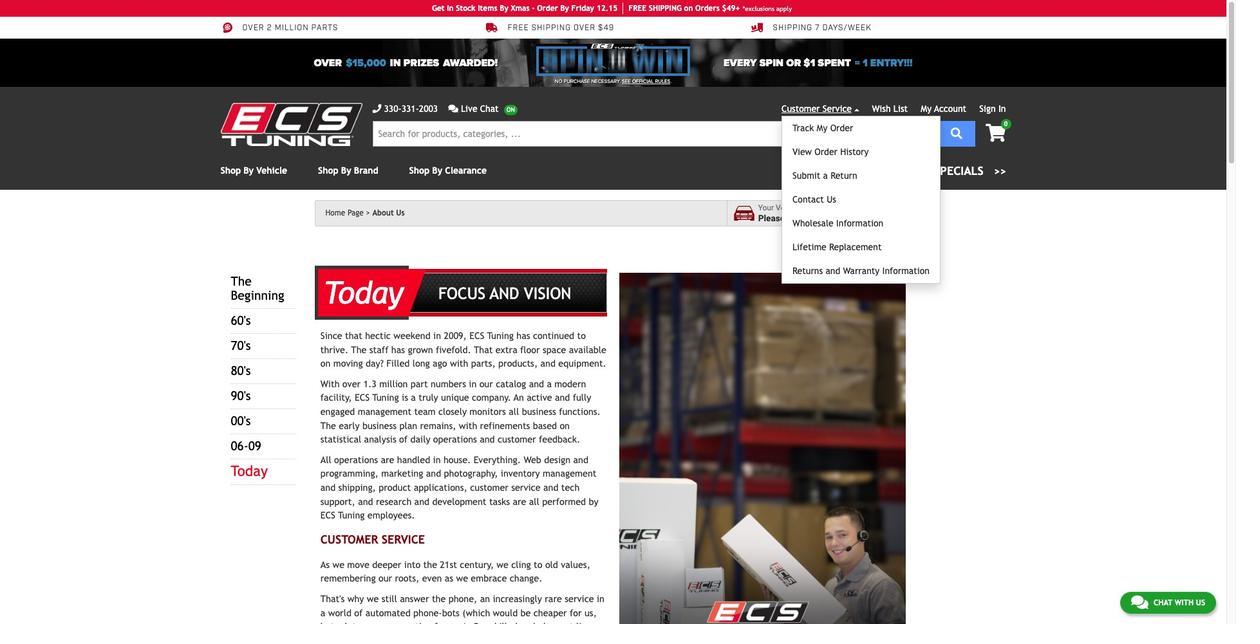 Task type: vqa. For each thing, say whether or not it's contained in the screenshot.
with inside Since that hectic weekend in 2009, ECS Tuning has continued to thrive. The staff has grown       fivefold. That extra floor space available on moving day? Filled long ago with parts,       products, and equipment.
yes



Task type: describe. For each thing, give the bounding box(es) containing it.
as we move deeper into the 21st century, we cling to old values, remembering our roots,       even as we embrace change.
[[321, 560, 591, 584]]

contact
[[793, 195, 824, 205]]

development
[[432, 496, 487, 507]]

1 horizontal spatial today
[[324, 275, 403, 311]]

12.15
[[597, 4, 618, 13]]

our inside as we move deeper into the 21st century, we cling to old values, remembering our roots,       even as we embrace change.
[[379, 573, 392, 584]]

still
[[382, 594, 397, 605]]

part
[[411, 379, 428, 390]]

(which
[[463, 608, 490, 619]]

a down world
[[337, 622, 342, 625]]

by for shop by brand
[[341, 166, 351, 176]]

thrive.
[[321, 344, 349, 355]]

parts
[[311, 23, 338, 33]]

the for phone-
[[432, 594, 446, 605]]

returns and warranty information link
[[783, 260, 940, 283]]

focus and vision
[[439, 285, 571, 304]]

we inside that's why we still answer the phone, an increasingly rare service in a world of       automated phone-bots (which would be cheaper for us, but a lot more aggravating for you).       our skilled and pleasant li
[[367, 594, 379, 605]]

order inside view order history link
[[815, 147, 838, 157]]

increasingly
[[493, 594, 542, 605]]

a right is
[[411, 393, 416, 403]]

more
[[359, 622, 381, 625]]

tuning inside with over 1.3 million part numbers in our catalog and a modern facility, ecs tuning is a truly       unique company. an active and fully engaged management team closely monitors all business       functions. the early business plan remains, with refinements based on statistical analysis       of daily operations and customer feedback.
[[373, 393, 399, 403]]

and inside customer service element
[[826, 266, 841, 276]]

necessary.
[[592, 79, 621, 84]]

-
[[532, 4, 535, 13]]

70's
[[231, 339, 251, 353]]

your vehicle please tap 'select' to pick a vehicle
[[759, 204, 895, 223]]

parts,
[[471, 358, 496, 369]]

1 vertical spatial business
[[363, 420, 397, 431]]

active
[[527, 393, 552, 403]]

in inside the since that hectic weekend in 2009, ecs tuning has continued to thrive. the staff has grown       fivefold. that extra floor space available on moving day? filled long ago with parts,       products, and equipment.
[[434, 330, 441, 341]]

home page
[[326, 209, 364, 218]]

history
[[841, 147, 869, 157]]

or
[[787, 56, 801, 69]]

Search text field
[[373, 121, 938, 147]]

home page link
[[326, 209, 370, 218]]

select
[[876, 213, 898, 221]]

change.
[[510, 573, 543, 584]]

90's link
[[231, 389, 251, 403]]

over 2 million parts link
[[221, 22, 338, 33]]

$49+
[[722, 4, 740, 13]]

0 horizontal spatial vehicle
[[257, 166, 287, 176]]

performed
[[542, 496, 586, 507]]

track my order link
[[783, 117, 940, 140]]

shop by clearance
[[409, 166, 487, 176]]

tasks
[[489, 496, 510, 507]]

ecs inside the since that hectic weekend in 2009, ecs tuning has continued to thrive. the staff has grown       fivefold. that extra floor space available on moving day? filled long ago with parts,       products, and equipment.
[[470, 330, 485, 341]]

warranty
[[843, 266, 880, 276]]

all inside "all operations are handled in house. everything. web design and programming, marketing       and photography, inventory management and shipping, product applications, customer service       and tech support, and research and development tasks are all performed by ecs tuning employees."
[[529, 496, 540, 507]]

customer service button
[[782, 102, 860, 116]]

track my order
[[793, 123, 854, 133]]

21st
[[440, 560, 457, 571]]

by
[[589, 496, 599, 507]]

1.3
[[364, 379, 377, 390]]

order inside track my order link
[[831, 123, 854, 133]]

a inside customer service element
[[824, 171, 828, 181]]

remembering
[[321, 573, 376, 584]]

1 horizontal spatial are
[[513, 496, 527, 507]]

330-331-2003 link
[[373, 102, 438, 116]]

contact us link
[[783, 188, 940, 212]]

shipping 7 days/week link
[[751, 22, 872, 33]]

to for as we move deeper into the 21st century, we cling to old values, remembering our roots,       even as we embrace change.
[[534, 560, 543, 571]]

sales
[[887, 164, 920, 178]]

items
[[478, 4, 498, 13]]

free
[[629, 4, 647, 13]]

60's link
[[231, 314, 251, 328]]

tap
[[787, 213, 800, 223]]

view order history
[[793, 147, 869, 157]]

no purchase necessary. see official rules .
[[555, 79, 672, 84]]

over inside free shipping over $49 link
[[574, 23, 596, 33]]

0 vertical spatial order
[[537, 4, 558, 13]]

2 vertical spatial with
[[1175, 599, 1194, 608]]

see
[[622, 79, 631, 84]]

why
[[348, 594, 364, 605]]

view order history link
[[783, 140, 940, 164]]

over for over $15,000 in prizes
[[314, 56, 342, 69]]

a up but
[[321, 608, 326, 619]]

0 horizontal spatial has
[[392, 344, 405, 355]]

track
[[793, 123, 814, 133]]

apply
[[777, 5, 792, 12]]

lot
[[345, 622, 356, 625]]

tuning inside "all operations are handled in house. everything. web design and programming, marketing       and photography, inventory management and shipping, product applications, customer service       and tech support, and research and development tasks are all performed by ecs tuning employees."
[[338, 510, 365, 521]]

service inside that's why we still answer the phone, an increasingly rare service in a world of       automated phone-bots (which would be cheaper for us, but a lot more aggravating for you).       our skilled and pleasant li
[[565, 594, 594, 605]]

in for sign
[[999, 104, 1006, 114]]

our inside with over 1.3 million part numbers in our catalog and a modern facility, ecs tuning is a truly       unique company. an active and fully engaged management team closely monitors all business       functions. the early business plan remains, with refinements based on statistical analysis       of daily operations and customer feedback.
[[480, 379, 493, 390]]

cheaper
[[534, 608, 567, 619]]

world
[[328, 608, 352, 619]]

modern
[[555, 379, 586, 390]]

and down the shipping,
[[358, 496, 373, 507]]

team
[[414, 406, 436, 417]]

skilled
[[491, 622, 518, 625]]

0 vertical spatial on
[[684, 4, 693, 13]]

ecs tuning image
[[221, 103, 362, 146]]

331-
[[402, 104, 419, 114]]

and up 'support,'
[[321, 482, 336, 493]]

live
[[461, 104, 478, 114]]

shop by brand
[[318, 166, 378, 176]]

get in stock items by xmas - order by friday 12.15
[[432, 4, 618, 13]]

we left cling
[[497, 560, 509, 571]]

0 link
[[976, 119, 1012, 144]]

we right as
[[456, 573, 468, 584]]

contact us
[[793, 195, 837, 205]]

shop for shop by vehicle
[[221, 166, 241, 176]]

wholesale information
[[793, 218, 884, 229]]

1 horizontal spatial for
[[570, 608, 582, 619]]

management inside "all operations are handled in house. everything. web design and programming, marketing       and photography, inventory management and shipping, product applications, customer service       and tech support, and research and development tasks are all performed by ecs tuning employees."
[[543, 468, 597, 479]]

that's why we still answer the phone, an increasingly rare service in a world of       automated phone-bots (which would be cheaper for us, but a lot more aggravating for you).       our skilled and pleasant li
[[321, 594, 605, 625]]

$49
[[598, 23, 615, 33]]

0 horizontal spatial today
[[231, 463, 268, 480]]

service inside "all operations are handled in house. everything. web design and programming, marketing       and photography, inventory management and shipping, product applications, customer service       and tech support, and research and development tasks are all performed by ecs tuning employees."
[[512, 482, 541, 493]]

chat with us
[[1154, 599, 1206, 608]]

tuning inside the since that hectic weekend in 2009, ecs tuning has continued to thrive. the staff has grown       fivefold. that extra floor space available on moving day? filled long ago with parts,       products, and equipment.
[[487, 330, 514, 341]]

wish list
[[872, 104, 908, 114]]

chat inside chat with us link
[[1154, 599, 1173, 608]]

list
[[894, 104, 908, 114]]

ecs inside "all operations are handled in house. everything. web design and programming, marketing       and photography, inventory management and shipping, product applications, customer service       and tech support, and research and development tasks are all performed by ecs tuning employees."
[[321, 510, 336, 521]]

2003
[[419, 104, 438, 114]]

by for shop by vehicle
[[244, 166, 254, 176]]

fully
[[573, 393, 592, 403]]

*exclusions
[[743, 5, 775, 12]]

search image
[[951, 127, 963, 139]]

customer
[[321, 533, 378, 547]]

sales & specials
[[887, 164, 984, 178]]

filled
[[387, 358, 410, 369]]

in inside with over 1.3 million part numbers in our catalog and a modern facility, ecs tuning is a truly       unique company. an active and fully engaged management team closely monitors all business       functions. the early business plan remains, with refinements based on statistical analysis       of daily operations and customer feedback.
[[469, 379, 477, 390]]

my inside customer service element
[[817, 123, 828, 133]]

with inside the since that hectic weekend in 2009, ecs tuning has continued to thrive. the staff has grown       fivefold. that extra floor space available on moving day? filled long ago with parts,       products, and equipment.
[[450, 358, 468, 369]]

all inside with over 1.3 million part numbers in our catalog and a modern facility, ecs tuning is a truly       unique company. an active and fully engaged management team closely monitors all business       functions. the early business plan remains, with refinements based on statistical analysis       of daily operations and customer feedback.
[[509, 406, 519, 417]]

and up active
[[529, 379, 544, 390]]

on inside with over 1.3 million part numbers in our catalog and a modern facility, ecs tuning is a truly       unique company. an active and fully engaged management team closely monitors all business       functions. the early business plan remains, with refinements based on statistical analysis       of daily operations and customer feedback.
[[560, 420, 570, 431]]

live chat
[[461, 104, 499, 114]]

company.
[[472, 393, 511, 403]]

.
[[671, 79, 672, 84]]

engaged
[[321, 406, 355, 417]]

research
[[376, 496, 412, 507]]

over inside with over 1.3 million part numbers in our catalog and a modern facility, ecs tuning is a truly       unique company. an active and fully engaged management team closely monitors all business       functions. the early business plan remains, with refinements based on statistical analysis       of daily operations and customer feedback.
[[343, 379, 361, 390]]

the inside the since that hectic weekend in 2009, ecs tuning has continued to thrive. the staff has grown       fivefold. that extra floor space available on moving day? filled long ago with parts,       products, and equipment.
[[351, 344, 367, 355]]

operations inside "all operations are handled in house. everything. web design and programming, marketing       and photography, inventory management and shipping, product applications, customer service       and tech support, and research and development tasks are all performed by ecs tuning employees."
[[334, 455, 378, 466]]

to for since that hectic weekend in 2009, ecs tuning has continued to thrive. the staff has grown       fivefold. that extra floor space available on moving day? filled long ago with parts,       products, and equipment.
[[577, 330, 586, 341]]

shopping cart image
[[986, 124, 1006, 142]]

account
[[935, 104, 967, 114]]

you).
[[449, 622, 470, 625]]

us for about us
[[396, 209, 405, 218]]

vehicle inside your vehicle please tap 'select' to pick a vehicle
[[776, 204, 801, 213]]

return
[[831, 171, 858, 181]]

automated
[[366, 608, 411, 619]]

pleasant
[[538, 622, 574, 625]]

since that hectic weekend in 2009, ecs tuning has continued to thrive. the staff has grown       fivefold. that extra floor space available on moving day? filled long ago with parts,       products, and equipment.
[[321, 330, 607, 369]]



Task type: locate. For each thing, give the bounding box(es) containing it.
0 vertical spatial our
[[480, 379, 493, 390]]

1 horizontal spatial million
[[379, 379, 408, 390]]

today down 06-09 in the bottom of the page
[[231, 463, 268, 480]]

web
[[524, 455, 542, 466]]

ecs inside with over 1.3 million part numbers in our catalog and a modern facility, ecs tuning is a truly       unique company. an active and fully engaged management team closely monitors all business       functions. the early business plan remains, with refinements based on statistical analysis       of daily operations and customer feedback.
[[355, 393, 370, 403]]

0 horizontal spatial on
[[321, 358, 331, 369]]

in left 2009,
[[434, 330, 441, 341]]

shop
[[221, 166, 241, 176], [318, 166, 339, 176], [409, 166, 430, 176]]

0 horizontal spatial our
[[379, 573, 392, 584]]

chat inside live chat link
[[480, 104, 499, 114]]

ecs down 'support,'
[[321, 510, 336, 521]]

over left 1.3 in the bottom left of the page
[[343, 379, 361, 390]]

us for contact us
[[827, 195, 837, 205]]

0 horizontal spatial service
[[512, 482, 541, 493]]

tuning down 'support,'
[[338, 510, 365, 521]]

are up marketing
[[381, 455, 394, 466]]

million up is
[[379, 379, 408, 390]]

shipping
[[773, 23, 813, 33]]

tuning left is
[[373, 393, 399, 403]]

management inside with over 1.3 million part numbers in our catalog and a modern facility, ecs tuning is a truly       unique company. an active and fully engaged management team closely monitors all business       functions. the early business plan remains, with refinements based on statistical analysis       of daily operations and customer feedback.
[[358, 406, 412, 417]]

we right the as
[[333, 560, 345, 571]]

spin
[[760, 56, 784, 69]]

pick
[[842, 213, 858, 223]]

and down the refinements
[[480, 434, 495, 445]]

products,
[[499, 358, 538, 369]]

1 vertical spatial on
[[321, 358, 331, 369]]

0 horizontal spatial for
[[434, 622, 446, 625]]

0 vertical spatial information
[[837, 218, 884, 229]]

over left 2
[[243, 23, 265, 33]]

1 horizontal spatial our
[[480, 379, 493, 390]]

2 horizontal spatial shop
[[409, 166, 430, 176]]

the up phone-
[[432, 594, 446, 605]]

we
[[333, 560, 345, 571], [497, 560, 509, 571], [456, 573, 468, 584], [367, 594, 379, 605]]

and right the design
[[574, 455, 589, 466]]

1 horizontal spatial business
[[522, 406, 556, 417]]

and inside that's why we still answer the phone, an increasingly rare service in a world of       automated phone-bots (which would be cheaper for us, but a lot more aggravating for you).       our skilled and pleasant li
[[521, 622, 536, 625]]

ecs down 1.3 in the bottom left of the page
[[355, 393, 370, 403]]

1 vertical spatial the
[[432, 594, 446, 605]]

1
[[863, 56, 868, 69]]

1 horizontal spatial my
[[921, 104, 932, 114]]

the inside that's why we still answer the phone, an increasingly rare service in a world of       automated phone-bots (which would be cheaper for us, but a lot more aggravating for you).       our skilled and pleasant li
[[432, 594, 446, 605]]

with
[[450, 358, 468, 369], [459, 420, 477, 431], [1175, 599, 1194, 608]]

the up 60's
[[231, 275, 252, 289]]

1 vertical spatial us
[[396, 209, 405, 218]]

operations up programming,
[[334, 455, 378, 466]]

tuning
[[487, 330, 514, 341], [373, 393, 399, 403], [338, 510, 365, 521]]

0 vertical spatial the
[[231, 275, 252, 289]]

long
[[413, 358, 430, 369]]

0 vertical spatial for
[[570, 608, 582, 619]]

2 vertical spatial order
[[815, 147, 838, 157]]

every spin or $1 spent = 1 entry!!!
[[724, 56, 913, 69]]

by for shop by clearance
[[432, 166, 443, 176]]

truly
[[419, 393, 438, 403]]

photography,
[[444, 468, 498, 479]]

the inside with over 1.3 million part numbers in our catalog and a modern facility, ecs tuning is a truly       unique company. an active and fully engaged management team closely monitors all business       functions. the early business plan remains, with refinements based on statistical analysis       of daily operations and customer feedback.
[[321, 420, 336, 431]]

and up applications,
[[426, 468, 441, 479]]

0 vertical spatial business
[[522, 406, 556, 417]]

us
[[827, 195, 837, 205], [396, 209, 405, 218], [1197, 599, 1206, 608]]

1 horizontal spatial ecs
[[355, 393, 370, 403]]

with right comments image
[[1175, 599, 1194, 608]]

2 vertical spatial ecs
[[321, 510, 336, 521]]

into
[[404, 560, 421, 571]]

closely
[[439, 406, 467, 417]]

every
[[724, 56, 757, 69]]

entry!!!
[[871, 56, 913, 69]]

1 vertical spatial chat
[[1154, 599, 1173, 608]]

2 horizontal spatial ecs
[[470, 330, 485, 341]]

2 shop from the left
[[318, 166, 339, 176]]

beginning
[[231, 289, 284, 303]]

a right pick
[[861, 213, 865, 223]]

for left us,
[[570, 608, 582, 619]]

over for over 2 million parts
[[243, 23, 265, 33]]

the for even
[[424, 560, 437, 571]]

0 horizontal spatial chat
[[480, 104, 499, 114]]

with down fivefold.
[[450, 358, 468, 369]]

=
[[855, 56, 861, 69]]

information
[[837, 218, 884, 229], [883, 266, 930, 276]]

xmas
[[511, 4, 530, 13]]

us right comments image
[[1197, 599, 1206, 608]]

with down "closely" at left
[[459, 420, 477, 431]]

in inside "all operations are handled in house. everything. web design and programming, marketing       and photography, inventory management and shipping, product applications, customer service       and tech support, and research and development tasks are all performed by ecs tuning employees."
[[433, 455, 441, 466]]

extra
[[496, 344, 518, 355]]

order up submit a return
[[815, 147, 838, 157]]

a left the return
[[824, 171, 828, 181]]

0 horizontal spatial million
[[275, 23, 309, 33]]

customer service element
[[782, 116, 941, 284]]

0 vertical spatial vehicle
[[257, 166, 287, 176]]

on inside the since that hectic weekend in 2009, ecs tuning has continued to thrive. the staff has grown       fivefold. that extra floor space available on moving day? filled long ago with parts,       products, and equipment.
[[321, 358, 331, 369]]

shop for shop by clearance
[[409, 166, 430, 176]]

and down lifetime replacement
[[826, 266, 841, 276]]

2 horizontal spatial the
[[351, 344, 367, 355]]

1 vertical spatial order
[[831, 123, 854, 133]]

1 horizontal spatial all
[[529, 496, 540, 507]]

0 vertical spatial chat
[[480, 104, 499, 114]]

0 vertical spatial to
[[832, 213, 840, 223]]

to up available
[[577, 330, 586, 341]]

to left old
[[534, 560, 543, 571]]

lifetime replacement link
[[783, 236, 940, 260]]

the up even
[[424, 560, 437, 571]]

we left still
[[367, 594, 379, 605]]

please
[[759, 213, 785, 223]]

1 horizontal spatial operations
[[433, 434, 477, 445]]

in right sign
[[999, 104, 1006, 114]]

in right the rare
[[597, 594, 605, 605]]

an
[[480, 594, 490, 605]]

since
[[321, 330, 342, 341]]

1 vertical spatial tuning
[[373, 393, 399, 403]]

and down "be"
[[521, 622, 536, 625]]

and down space on the left
[[541, 358, 556, 369]]

operations inside with over 1.3 million part numbers in our catalog and a modern facility, ecs tuning is a truly       unique company. an active and fully engaged management team closely monitors all business       functions. the early business plan remains, with refinements based on statistical analysis       of daily operations and customer feedback.
[[433, 434, 477, 445]]

applications,
[[414, 482, 468, 493]]

equipment.
[[559, 358, 607, 369]]

the down that
[[351, 344, 367, 355]]

over 2 million parts
[[243, 23, 338, 33]]

customer
[[498, 434, 536, 445], [470, 482, 509, 493]]

grown
[[408, 344, 433, 355]]

over down friday
[[574, 23, 596, 33]]

as
[[321, 560, 330, 571]]

floor
[[520, 344, 540, 355]]

2 vertical spatial tuning
[[338, 510, 365, 521]]

70's link
[[231, 339, 251, 353]]

management down is
[[358, 406, 412, 417]]

0 vertical spatial are
[[381, 455, 394, 466]]

of inside with over 1.3 million part numbers in our catalog and a modern facility, ecs tuning is a truly       unique company. an active and fully engaged management team closely monitors all business       functions. the early business plan remains, with refinements based on statistical analysis       of daily operations and customer feedback.
[[399, 434, 408, 445]]

answer
[[400, 594, 429, 605]]

to inside the since that hectic weekend in 2009, ecs tuning has continued to thrive. the staff has grown       fivefold. that extra floor space available on moving day? filled long ago with parts,       products, and equipment.
[[577, 330, 586, 341]]

1 vertical spatial vehicle
[[776, 204, 801, 213]]

2 horizontal spatial tuning
[[487, 330, 514, 341]]

unique
[[441, 393, 469, 403]]

management up the "tech"
[[543, 468, 597, 479]]

over down the parts
[[314, 56, 342, 69]]

in for get
[[447, 4, 454, 13]]

0 horizontal spatial in
[[447, 4, 454, 13]]

vehicle
[[257, 166, 287, 176], [776, 204, 801, 213]]

us right about
[[396, 209, 405, 218]]

order right -
[[537, 4, 558, 13]]

million inside with over 1.3 million part numbers in our catalog and a modern facility, ecs tuning is a truly       unique company. an active and fully engaged management team closely monitors all business       functions. the early business plan remains, with refinements based on statistical analysis       of daily operations and customer feedback.
[[379, 379, 408, 390]]

1 horizontal spatial management
[[543, 468, 597, 479]]

chat right live
[[480, 104, 499, 114]]

comments image
[[1132, 595, 1149, 611]]

vehicle down 'ecs tuning' image
[[257, 166, 287, 176]]

0 horizontal spatial are
[[381, 455, 394, 466]]

60's
[[231, 314, 251, 328]]

and up performed
[[544, 482, 559, 493]]

service up us,
[[565, 594, 594, 605]]

to inside your vehicle please tap 'select' to pick a vehicle
[[832, 213, 840, 223]]

are right tasks
[[513, 496, 527, 507]]

vehicle up tap
[[776, 204, 801, 213]]

has up filled
[[392, 344, 405, 355]]

shipping,
[[339, 482, 376, 493]]

sign in link
[[980, 104, 1006, 114]]

and right focus
[[490, 285, 519, 304]]

2 horizontal spatial us
[[1197, 599, 1206, 608]]

1 vertical spatial customer
[[470, 482, 509, 493]]

free shipping over $49
[[508, 23, 615, 33]]

00's link
[[231, 414, 251, 428]]

all
[[509, 406, 519, 417], [529, 496, 540, 507]]

0 horizontal spatial over
[[243, 23, 265, 33]]

product
[[379, 482, 411, 493]]

2 vertical spatial us
[[1197, 599, 1206, 608]]

values,
[[561, 560, 591, 571]]

and down applications,
[[415, 496, 430, 507]]

1 horizontal spatial has
[[517, 330, 530, 341]]

1 horizontal spatial on
[[560, 420, 570, 431]]

customer up tasks
[[470, 482, 509, 493]]

0 vertical spatial management
[[358, 406, 412, 417]]

0 horizontal spatial us
[[396, 209, 405, 218]]

2 vertical spatial on
[[560, 420, 570, 431]]

our down deeper
[[379, 573, 392, 584]]

million right 2
[[275, 23, 309, 33]]

0 vertical spatial my
[[921, 104, 932, 114]]

on right ping
[[684, 4, 693, 13]]

clearance
[[445, 166, 487, 176]]

0 vertical spatial has
[[517, 330, 530, 341]]

80's
[[231, 364, 251, 378]]

purchase
[[564, 79, 590, 84]]

all down 'an'
[[509, 406, 519, 417]]

wholesale
[[793, 218, 834, 229]]

1 vertical spatial over
[[314, 56, 342, 69]]

0 vertical spatial operations
[[433, 434, 477, 445]]

to left pick
[[832, 213, 840, 223]]

has up 'floor' at bottom left
[[517, 330, 530, 341]]

3 shop from the left
[[409, 166, 430, 176]]

1 vertical spatial management
[[543, 468, 597, 479]]

on down thrive. at the bottom
[[321, 358, 331, 369]]

my left "account"
[[921, 104, 932, 114]]

all left performed
[[529, 496, 540, 507]]

operations up the house.
[[433, 434, 477, 445]]

handled
[[397, 455, 430, 466]]

for down bots
[[434, 622, 446, 625]]

comments image
[[448, 104, 459, 113]]

to inside as we move deeper into the 21st century, we cling to old values, remembering our roots,       even as we embrace change.
[[534, 560, 543, 571]]

by down 'ecs tuning' image
[[244, 166, 254, 176]]

customer inside "all operations are handled in house. everything. web design and programming, marketing       and photography, inventory management and shipping, product applications, customer service       and tech support, and research and development tasks are all performed by ecs tuning employees."
[[470, 482, 509, 493]]

2 vertical spatial to
[[534, 560, 543, 571]]

2 vertical spatial the
[[321, 420, 336, 431]]

0 horizontal spatial my
[[817, 123, 828, 133]]

to
[[832, 213, 840, 223], [577, 330, 586, 341], [534, 560, 543, 571]]

functions.
[[559, 406, 601, 417]]

0 vertical spatial the
[[424, 560, 437, 571]]

shop for shop by brand
[[318, 166, 339, 176]]

of
[[399, 434, 408, 445], [354, 608, 363, 619]]

by left clearance
[[432, 166, 443, 176]]

for
[[570, 608, 582, 619], [434, 622, 446, 625]]

in right get
[[447, 4, 454, 13]]

my account link
[[921, 104, 967, 114]]

the inside as we move deeper into the 21st century, we cling to old values, remembering our roots,       even as we embrace change.
[[424, 560, 437, 571]]

1 vertical spatial with
[[459, 420, 477, 431]]

1 horizontal spatial tuning
[[373, 393, 399, 403]]

today link
[[231, 463, 268, 480]]

0 vertical spatial today
[[324, 275, 403, 311]]

0 horizontal spatial management
[[358, 406, 412, 417]]

1 vertical spatial has
[[392, 344, 405, 355]]

my right track
[[817, 123, 828, 133]]

today
[[324, 275, 403, 311], [231, 463, 268, 480]]

tuning up extra
[[487, 330, 514, 341]]

specials
[[935, 164, 984, 178]]

0 horizontal spatial operations
[[334, 455, 378, 466]]

1 vertical spatial my
[[817, 123, 828, 133]]

0 vertical spatial over
[[243, 23, 265, 33]]

0 horizontal spatial all
[[509, 406, 519, 417]]

page
[[348, 209, 364, 218]]

staff
[[370, 344, 389, 355]]

that's
[[321, 594, 345, 605]]

sales & specials link
[[808, 162, 1006, 180]]

our up company.
[[480, 379, 493, 390]]

the
[[231, 275, 252, 289], [351, 344, 367, 355], [321, 420, 336, 431]]

1 vertical spatial over
[[343, 379, 361, 390]]

1 vertical spatial for
[[434, 622, 446, 625]]

chat right comments image
[[1154, 599, 1173, 608]]

in inside that's why we still answer the phone, an increasingly rare service in a world of       automated phone-bots (which would be cheaper for us, but a lot more aggravating for you).       our skilled and pleasant li
[[597, 594, 605, 605]]

0 vertical spatial with
[[450, 358, 468, 369]]

operations
[[433, 434, 477, 445], [334, 455, 378, 466]]

1 vertical spatial service
[[565, 594, 594, 605]]

ecs tuning 'spin to win' contest logo image
[[537, 44, 690, 76]]

0 horizontal spatial to
[[534, 560, 543, 571]]

us right contact
[[827, 195, 837, 205]]

1 vertical spatial operations
[[334, 455, 378, 466]]

shop by clearance link
[[409, 166, 487, 176]]

refinements
[[480, 420, 530, 431]]

1 vertical spatial ecs
[[355, 393, 370, 403]]

in left prizes
[[390, 56, 401, 69]]

of inside that's why we still answer the phone, an increasingly rare service in a world of       automated phone-bots (which would be cheaper for us, but a lot more aggravating for you).       our skilled and pleasant li
[[354, 608, 363, 619]]

hectic
[[365, 330, 391, 341]]

1 horizontal spatial in
[[999, 104, 1006, 114]]

1 horizontal spatial over
[[574, 23, 596, 33]]

and down modern
[[555, 393, 570, 403]]

today up that
[[324, 275, 403, 311]]

1 vertical spatial million
[[379, 379, 408, 390]]

1 horizontal spatial service
[[565, 594, 594, 605]]

ship
[[649, 4, 665, 13]]

0 vertical spatial service
[[512, 482, 541, 493]]

phone image
[[373, 104, 382, 113]]

wholesale information link
[[783, 212, 940, 236]]

06-
[[231, 439, 248, 454]]

1 horizontal spatial vehicle
[[776, 204, 801, 213]]

and inside the since that hectic weekend in 2009, ecs tuning has continued to thrive. the staff has grown       fivefold. that extra floor space available on moving day? filled long ago with parts,       products, and equipment.
[[541, 358, 556, 369]]

ecs up the that
[[470, 330, 485, 341]]

by left friday
[[561, 4, 569, 13]]

vision
[[524, 285, 571, 304]]

ago
[[433, 358, 447, 369]]

home
[[326, 209, 345, 218]]

0 vertical spatial million
[[275, 23, 309, 33]]

available
[[569, 344, 607, 355]]

1 vertical spatial information
[[883, 266, 930, 276]]

0 vertical spatial all
[[509, 406, 519, 417]]

free ship ping on orders $49+ *exclusions apply
[[629, 4, 792, 13]]

ping
[[665, 4, 682, 13]]

a inside your vehicle please tap 'select' to pick a vehicle
[[861, 213, 865, 223]]

1 vertical spatial in
[[999, 104, 1006, 114]]

1 vertical spatial the
[[351, 344, 367, 355]]

by left brand
[[341, 166, 351, 176]]

in up unique at the bottom left of the page
[[469, 379, 477, 390]]

with inside with over 1.3 million part numbers in our catalog and a modern facility, ecs tuning is a truly       unique company. an active and fully engaged management team closely monitors all business       functions. the early business plan remains, with refinements based on statistical analysis       of daily operations and customer feedback.
[[459, 420, 477, 431]]

1 horizontal spatial us
[[827, 195, 837, 205]]

7
[[815, 23, 820, 33]]

the down engaged
[[321, 420, 336, 431]]

order down service
[[831, 123, 854, 133]]

2 horizontal spatial to
[[832, 213, 840, 223]]

that
[[345, 330, 363, 341]]

based
[[533, 420, 557, 431]]

0 vertical spatial ecs
[[470, 330, 485, 341]]

of up lot
[[354, 608, 363, 619]]

0 horizontal spatial over
[[343, 379, 361, 390]]

business down active
[[522, 406, 556, 417]]

the inside the beginning
[[231, 275, 252, 289]]

on up feedback.
[[560, 420, 570, 431]]

1 vertical spatial to
[[577, 330, 586, 341]]

your
[[759, 204, 774, 213]]

inventory
[[501, 468, 540, 479]]

&
[[923, 164, 931, 178]]

a up active
[[547, 379, 552, 390]]

rules
[[655, 79, 671, 84]]

support,
[[321, 496, 355, 507]]

0 horizontal spatial tuning
[[338, 510, 365, 521]]

2 horizontal spatial on
[[684, 4, 693, 13]]

of down plan on the bottom left of page
[[399, 434, 408, 445]]

by left xmas
[[500, 4, 509, 13]]

1 horizontal spatial chat
[[1154, 599, 1173, 608]]

business up analysis
[[363, 420, 397, 431]]

1 shop from the left
[[221, 166, 241, 176]]

80's link
[[231, 364, 251, 378]]

remains,
[[420, 420, 456, 431]]

customer inside with over 1.3 million part numbers in our catalog and a modern facility, ecs tuning is a truly       unique company. an active and fully engaged management team closely monitors all business       functions. the early business plan remains, with refinements based on statistical analysis       of daily operations and customer feedback.
[[498, 434, 536, 445]]

330-
[[384, 104, 402, 114]]

service down 'inventory'
[[512, 482, 541, 493]]

customer down the refinements
[[498, 434, 536, 445]]

1 horizontal spatial over
[[314, 56, 342, 69]]

in left the house.
[[433, 455, 441, 466]]



